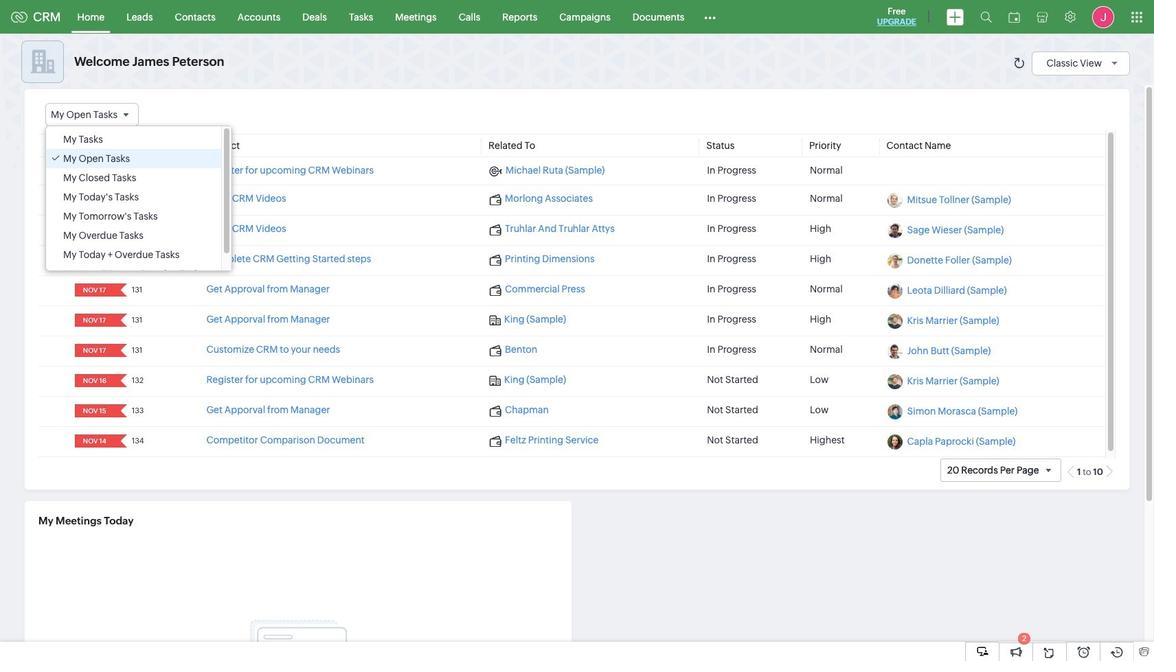 Task type: vqa. For each thing, say whether or not it's contained in the screenshot.
CREATE MENU ICON
yes



Task type: describe. For each thing, give the bounding box(es) containing it.
profile element
[[1085, 0, 1123, 33]]

create menu element
[[939, 0, 973, 33]]

profile image
[[1093, 6, 1115, 28]]

search image
[[981, 11, 993, 23]]



Task type: locate. For each thing, give the bounding box(es) containing it.
search element
[[973, 0, 1001, 34]]

None field
[[45, 103, 139, 127], [79, 165, 111, 178], [79, 193, 111, 206], [79, 224, 111, 237], [79, 254, 111, 267], [79, 284, 111, 297], [79, 314, 111, 327], [79, 344, 111, 358], [79, 375, 111, 388], [79, 405, 111, 418], [79, 435, 111, 448], [45, 103, 139, 127], [79, 165, 111, 178], [79, 193, 111, 206], [79, 224, 111, 237], [79, 254, 111, 267], [79, 284, 111, 297], [79, 314, 111, 327], [79, 344, 111, 358], [79, 375, 111, 388], [79, 405, 111, 418], [79, 435, 111, 448]]

logo image
[[11, 11, 27, 22]]

create menu image
[[947, 9, 964, 25]]

Other Modules field
[[696, 6, 725, 28]]

calendar image
[[1009, 11, 1021, 22]]

tree
[[46, 127, 231, 284]]



